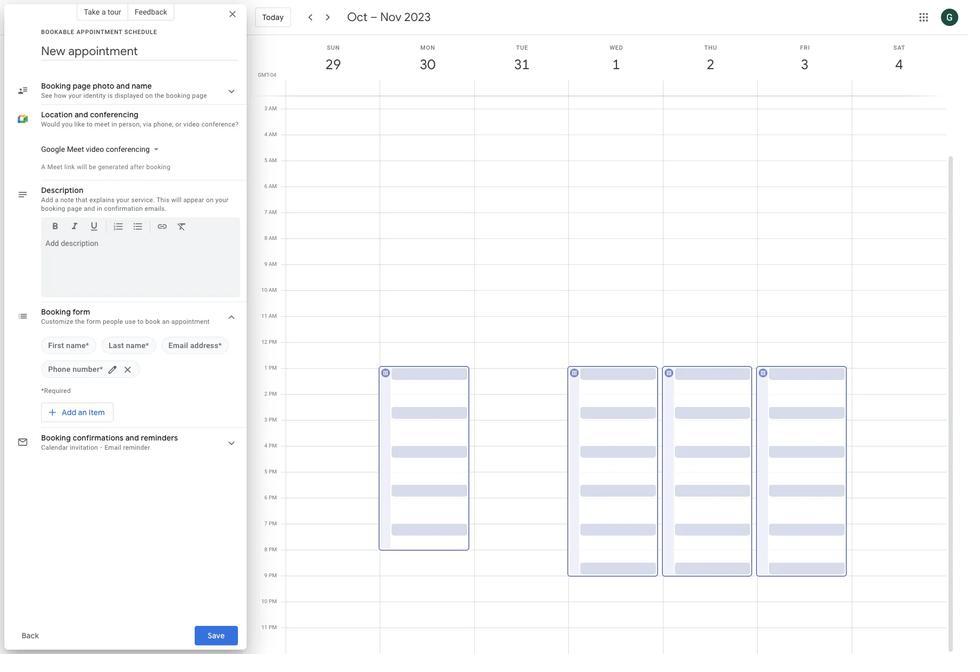 Task type: describe. For each thing, give the bounding box(es) containing it.
9 am
[[264, 261, 277, 267]]

list item containing phone number
[[41, 361, 140, 378]]

email address *
[[169, 342, 222, 350]]

am for 4 am
[[269, 132, 277, 137]]

take
[[84, 8, 100, 16]]

3 booking from the top
[[41, 434, 71, 443]]

* for email address
[[219, 342, 222, 350]]

5 am
[[264, 157, 277, 163]]

1 vertical spatial 1
[[265, 365, 268, 371]]

a inside button
[[102, 8, 106, 16]]

location and conferencing would you like to meet in person, via phone, or video conference?
[[41, 110, 239, 128]]

like
[[74, 121, 85, 128]]

6 pm
[[265, 495, 277, 501]]

am for 5 am
[[269, 157, 277, 163]]

5 cell from the left
[[662, 31, 758, 655]]

formatting options toolbar
[[41, 218, 240, 240]]

this
[[157, 196, 170, 204]]

appear
[[183, 196, 204, 204]]

5 for 5 am
[[264, 157, 268, 163]]

saturday, november 4 element
[[887, 52, 912, 77]]

explains
[[89, 196, 115, 204]]

bookable appointment schedule
[[41, 29, 157, 36]]

Add title text field
[[41, 43, 238, 60]]

fri
[[801, 44, 811, 51]]

last name *
[[109, 342, 149, 350]]

name for first name *
[[66, 342, 86, 350]]

pm for 6 pm
[[269, 495, 277, 501]]

description add a note that explains your service. this will appear on your booking page and in confirmation emails.
[[41, 186, 229, 213]]

30
[[419, 56, 435, 74]]

confirmations
[[73, 434, 124, 443]]

pm for 3 pm
[[269, 417, 277, 423]]

email for email address *
[[169, 342, 188, 350]]

2 pm
[[265, 391, 277, 397]]

a
[[41, 163, 46, 171]]

sunday, october 29 element
[[321, 52, 346, 77]]

use
[[125, 318, 136, 326]]

29
[[325, 56, 341, 74]]

meet for a
[[47, 163, 63, 171]]

1 horizontal spatial your
[[116, 196, 130, 204]]

first name *
[[48, 342, 89, 350]]

5 pm
[[265, 469, 277, 475]]

pm for 9 pm
[[269, 573, 277, 579]]

back button
[[13, 623, 48, 649]]

3 inside the fri 3
[[801, 56, 809, 74]]

to inside booking form customize the form people use to book an appointment
[[138, 318, 144, 326]]

12
[[262, 339, 268, 345]]

thu 2
[[705, 44, 718, 74]]

30 column header
[[380, 35, 475, 96]]

a meet link will be generated after booking
[[41, 163, 171, 171]]

be
[[89, 163, 96, 171]]

or
[[176, 121, 182, 128]]

add inside button
[[62, 408, 76, 418]]

appointment
[[77, 29, 123, 36]]

video inside "google meet video conferencing" dropdown button
[[86, 145, 104, 154]]

insert link image
[[157, 221, 168, 234]]

Description text field
[[45, 239, 236, 293]]

identity
[[83, 92, 106, 100]]

today
[[262, 12, 284, 22]]

oct – nov 2023
[[347, 10, 431, 25]]

an inside booking form customize the form people use to book an appointment
[[162, 318, 170, 326]]

calendar
[[41, 444, 68, 452]]

*required
[[41, 388, 71, 395]]

4 column header
[[852, 35, 947, 96]]

email for email reminder
[[105, 444, 121, 452]]

7 cell from the left
[[853, 31, 947, 655]]

31 column header
[[475, 35, 569, 96]]

sat 4
[[894, 44, 906, 74]]

and up reminder
[[126, 434, 139, 443]]

7 pm
[[265, 521, 277, 527]]

9 for 9 am
[[264, 261, 268, 267]]

0 horizontal spatial 2
[[265, 391, 268, 397]]

1 column header
[[569, 35, 664, 96]]

04
[[270, 72, 277, 78]]

–
[[371, 10, 378, 25]]

tue 31
[[514, 44, 529, 74]]

to inside the location and conferencing would you like to meet in person, via phone, or video conference?
[[87, 121, 93, 128]]

the inside booking form customize the form people use to book an appointment
[[75, 318, 85, 326]]

nov
[[380, 10, 402, 25]]

bold image
[[50, 221, 61, 234]]

link
[[64, 163, 75, 171]]

1 vertical spatial booking
[[146, 163, 171, 171]]

add an item
[[62, 408, 105, 418]]

booking page photo and name see how your identity is displayed on the booking page
[[41, 81, 207, 100]]

how
[[54, 92, 67, 100]]

0 vertical spatial page
[[73, 81, 91, 91]]

11 for 11 pm
[[262, 625, 268, 631]]

wednesday, november 1 element
[[604, 52, 629, 77]]

wed 1
[[610, 44, 624, 74]]

6 am
[[264, 183, 277, 189]]

name for last name *
[[126, 342, 146, 350]]

am for 10 am
[[269, 287, 277, 293]]

and inside the location and conferencing would you like to meet in person, via phone, or video conference?
[[75, 110, 88, 120]]

1 inside wed 1
[[612, 56, 620, 74]]

italic image
[[69, 221, 80, 234]]

9 for 9 pm
[[265, 573, 268, 579]]

4 inside sat 4
[[895, 56, 903, 74]]

take a tour
[[84, 8, 121, 16]]

last
[[109, 342, 124, 350]]

google
[[41, 145, 65, 154]]

service.
[[131, 196, 155, 204]]

you
[[62, 121, 73, 128]]

11 am
[[261, 313, 277, 319]]

pm for 5 pm
[[269, 469, 277, 475]]

4 for 4 am
[[264, 132, 268, 137]]

oct
[[347, 10, 368, 25]]

page for description
[[67, 205, 82, 213]]

mon 30
[[419, 44, 436, 74]]

conference?
[[202, 121, 239, 128]]

first
[[48, 342, 64, 350]]

numbered list image
[[113, 221, 124, 234]]

in inside description add a note that explains your service. this will appear on your booking page and in confirmation emails.
[[97, 205, 102, 213]]

8 for 8 am
[[264, 235, 268, 241]]

remove formatting image
[[176, 221, 187, 234]]

after
[[130, 163, 145, 171]]

am for 9 am
[[269, 261, 277, 267]]

3 for 3 pm
[[265, 417, 268, 423]]

description
[[41, 186, 83, 195]]

invitation
[[70, 444, 98, 452]]

9 pm
[[265, 573, 277, 579]]

on for that
[[206, 196, 214, 204]]

10 am
[[261, 287, 277, 293]]

will inside description add a note that explains your service. this will appear on your booking page and in confirmation emails.
[[171, 196, 182, 204]]



Task type: vqa. For each thing, say whether or not it's contained in the screenshot.
text field
no



Task type: locate. For each thing, give the bounding box(es) containing it.
2 vertical spatial 4
[[265, 443, 268, 449]]

meet
[[95, 121, 110, 128]]

google meet video conferencing
[[41, 145, 150, 154]]

list item down first name * at the left bottom of the page
[[41, 361, 140, 378]]

7 am
[[264, 209, 277, 215]]

add down *required
[[62, 408, 76, 418]]

6 up 7 am
[[264, 183, 268, 189]]

and up displayed
[[116, 81, 130, 91]]

0 vertical spatial will
[[77, 163, 87, 171]]

1 horizontal spatial 2
[[707, 56, 714, 74]]

0 horizontal spatial meet
[[47, 163, 63, 171]]

1 horizontal spatial video
[[184, 121, 200, 128]]

tuesday, october 31 element
[[510, 52, 535, 77]]

0 vertical spatial 11
[[261, 313, 268, 319]]

1 horizontal spatial on
[[206, 196, 214, 204]]

feedback button
[[128, 3, 174, 21]]

11 pm from the top
[[269, 599, 277, 605]]

5 am from the top
[[269, 209, 277, 215]]

0 horizontal spatial will
[[77, 163, 87, 171]]

1 horizontal spatial the
[[155, 92, 164, 100]]

pm up '9 pm'
[[269, 547, 277, 553]]

6 am from the top
[[269, 235, 277, 241]]

a
[[102, 8, 106, 16], [55, 196, 59, 204]]

tour
[[108, 8, 121, 16]]

1 down 12
[[265, 365, 268, 371]]

on right displayed
[[145, 92, 153, 100]]

pm up '5 pm'
[[269, 443, 277, 449]]

0 horizontal spatial video
[[86, 145, 104, 154]]

1 vertical spatial 4
[[264, 132, 268, 137]]

name
[[132, 81, 152, 91], [66, 342, 86, 350], [126, 342, 146, 350]]

1 vertical spatial 9
[[265, 573, 268, 579]]

3 pm
[[265, 417, 277, 423]]

booking up the customize
[[41, 307, 71, 317]]

generated
[[98, 163, 128, 171]]

page inside description add a note that explains your service. this will appear on your booking page and in confirmation emails.
[[67, 205, 82, 213]]

to right like at top
[[87, 121, 93, 128]]

1 vertical spatial video
[[86, 145, 104, 154]]

1 pm
[[265, 365, 277, 371]]

name right last
[[126, 342, 146, 350]]

7 for 7 pm
[[265, 521, 268, 527]]

see
[[41, 92, 52, 100]]

a left 'tour'
[[102, 8, 106, 16]]

2 pm from the top
[[269, 365, 277, 371]]

thu
[[705, 44, 718, 51]]

1 horizontal spatial email
[[169, 342, 188, 350]]

the up phone,
[[155, 92, 164, 100]]

1 vertical spatial meet
[[47, 163, 63, 171]]

am down 8 am
[[269, 261, 277, 267]]

list item down appointment
[[162, 337, 229, 354]]

10 for 10 pm
[[262, 599, 268, 605]]

pm down 2 pm
[[269, 417, 277, 423]]

4 am
[[264, 132, 277, 137]]

2 11 from the top
[[262, 625, 268, 631]]

8 pm from the top
[[269, 521, 277, 527]]

that
[[76, 196, 88, 204]]

in inside the location and conferencing would you like to meet in person, via phone, or video conference?
[[112, 121, 117, 128]]

meet right a
[[47, 163, 63, 171]]

conferencing inside the location and conferencing would you like to meet in person, via phone, or video conference?
[[90, 110, 139, 120]]

am up 8 am
[[269, 209, 277, 215]]

cell
[[286, 31, 381, 655], [379, 31, 475, 655], [475, 31, 569, 655], [568, 31, 664, 655], [662, 31, 758, 655], [757, 31, 853, 655], [853, 31, 947, 655]]

email reminder
[[105, 444, 150, 452]]

is
[[108, 92, 113, 100]]

9 up 10 pm
[[265, 573, 268, 579]]

an inside button
[[78, 408, 87, 418]]

6 for 6 pm
[[265, 495, 268, 501]]

0 vertical spatial a
[[102, 8, 106, 16]]

0 vertical spatial email
[[169, 342, 188, 350]]

2 column header
[[663, 35, 758, 96]]

5 for 5 pm
[[265, 469, 268, 475]]

1 7 from the top
[[264, 209, 268, 215]]

am up "4 am"
[[269, 106, 277, 111]]

add inside description add a note that explains your service. this will appear on your booking page and in confirmation emails.
[[41, 196, 53, 204]]

6 pm from the top
[[269, 469, 277, 475]]

pm down '9 pm'
[[269, 599, 277, 605]]

1 vertical spatial 7
[[265, 521, 268, 527]]

item
[[89, 408, 105, 418]]

1 vertical spatial on
[[206, 196, 214, 204]]

1 6 from the top
[[264, 183, 268, 189]]

am for 3 am
[[269, 106, 277, 111]]

list item up phone number *
[[41, 337, 96, 354]]

am up 5 am
[[269, 132, 277, 137]]

1 horizontal spatial will
[[171, 196, 182, 204]]

phone
[[48, 365, 71, 374]]

0 horizontal spatial your
[[69, 92, 82, 100]]

video up be
[[86, 145, 104, 154]]

customize
[[41, 318, 73, 326]]

booking inside booking page photo and name see how your identity is displayed on the booking page
[[166, 92, 190, 100]]

0 vertical spatial 5
[[264, 157, 268, 163]]

9 pm from the top
[[269, 547, 277, 553]]

* for last name
[[146, 342, 149, 350]]

mon
[[421, 44, 436, 51]]

and inside booking page photo and name see how your identity is displayed on the booking page
[[116, 81, 130, 91]]

am up 12 pm
[[269, 313, 277, 319]]

0 horizontal spatial the
[[75, 318, 85, 326]]

am for 11 am
[[269, 313, 277, 319]]

2 8 from the top
[[265, 547, 268, 553]]

bookable
[[41, 29, 75, 36]]

5 down "4 am"
[[264, 157, 268, 163]]

9 up 10 am
[[264, 261, 268, 267]]

page up "conference?"
[[192, 92, 207, 100]]

conferencing up meet
[[90, 110, 139, 120]]

0 vertical spatial the
[[155, 92, 164, 100]]

1 vertical spatial 11
[[262, 625, 268, 631]]

monday, october 30 element
[[415, 52, 440, 77]]

0 vertical spatial 3
[[801, 56, 809, 74]]

people
[[103, 318, 123, 326]]

4 cell from the left
[[568, 31, 664, 655]]

address
[[190, 342, 219, 350]]

1 11 from the top
[[261, 313, 268, 319]]

pm for 10 pm
[[269, 599, 277, 605]]

am
[[269, 106, 277, 111], [269, 132, 277, 137], [269, 157, 277, 163], [269, 183, 277, 189], [269, 209, 277, 215], [269, 235, 277, 241], [269, 261, 277, 267], [269, 287, 277, 293], [269, 313, 277, 319]]

note
[[60, 196, 74, 204]]

9 am from the top
[[269, 313, 277, 319]]

1 vertical spatial booking
[[41, 307, 71, 317]]

pm up 8 pm
[[269, 521, 277, 527]]

booking down note
[[41, 205, 65, 213]]

your right appear
[[216, 196, 229, 204]]

0 vertical spatial 2
[[707, 56, 714, 74]]

feedback
[[135, 8, 167, 16]]

12 pm
[[262, 339, 277, 345]]

via
[[143, 121, 152, 128]]

booking confirmations and reminders
[[41, 434, 178, 443]]

1 5 from the top
[[264, 157, 268, 163]]

form up the customize
[[73, 307, 90, 317]]

0 vertical spatial meet
[[67, 145, 84, 154]]

reminders
[[141, 434, 178, 443]]

0 vertical spatial booking
[[166, 92, 190, 100]]

email down booking confirmations and reminders
[[105, 444, 121, 452]]

calendar invitation
[[41, 444, 98, 452]]

2 9 from the top
[[265, 573, 268, 579]]

list item down use
[[102, 337, 156, 354]]

1 vertical spatial the
[[75, 318, 85, 326]]

0 vertical spatial booking
[[41, 81, 71, 91]]

to right use
[[138, 318, 144, 326]]

will right this
[[171, 196, 182, 204]]

grid containing 29
[[251, 31, 956, 655]]

pm for 11 pm
[[269, 625, 277, 631]]

phone,
[[154, 121, 174, 128]]

4 for 4 pm
[[265, 443, 268, 449]]

displayed
[[115, 92, 144, 100]]

3 down 2 pm
[[265, 417, 268, 423]]

person,
[[119, 121, 141, 128]]

4 am from the top
[[269, 183, 277, 189]]

2 cell from the left
[[379, 31, 475, 655]]

1 down wed
[[612, 56, 620, 74]]

am down 7 am
[[269, 235, 277, 241]]

1 10 from the top
[[261, 287, 268, 293]]

10 up "11 pm"
[[262, 599, 268, 605]]

1 vertical spatial page
[[192, 92, 207, 100]]

0 horizontal spatial on
[[145, 92, 153, 100]]

4 pm
[[265, 443, 277, 449]]

3 am
[[264, 106, 277, 111]]

booking for booking page photo and name
[[41, 81, 71, 91]]

1 vertical spatial 8
[[265, 547, 268, 553]]

0 vertical spatial add
[[41, 196, 53, 204]]

3 cell from the left
[[475, 31, 569, 655]]

a left note
[[55, 196, 59, 204]]

on inside booking page photo and name see how your identity is displayed on the booking page
[[145, 92, 153, 100]]

8 am
[[264, 235, 277, 241]]

pm down 10 pm
[[269, 625, 277, 631]]

emails.
[[145, 205, 167, 213]]

friday, november 3 element
[[793, 52, 818, 77]]

name right the first
[[66, 342, 86, 350]]

2 booking from the top
[[41, 307, 71, 317]]

form left people
[[87, 318, 101, 326]]

bulleted list image
[[133, 221, 143, 234]]

pm up 7 pm
[[269, 495, 277, 501]]

on right appear
[[206, 196, 214, 204]]

*
[[86, 342, 89, 350], [146, 342, 149, 350], [219, 342, 222, 350], [100, 365, 103, 374]]

4 up 5 am
[[264, 132, 268, 137]]

7
[[264, 209, 268, 215], [265, 521, 268, 527]]

on for name
[[145, 92, 153, 100]]

2 6 from the top
[[265, 495, 268, 501]]

1 vertical spatial 3
[[264, 106, 268, 111]]

2 vertical spatial booking
[[41, 205, 65, 213]]

wed
[[610, 44, 624, 51]]

booking inside description add a note that explains your service. this will appear on your booking page and in confirmation emails.
[[41, 205, 65, 213]]

underline image
[[89, 221, 100, 234]]

8 down 7 am
[[264, 235, 268, 241]]

4 up '5 pm'
[[265, 443, 268, 449]]

0 vertical spatial 9
[[264, 261, 268, 267]]

video
[[184, 121, 200, 128], [86, 145, 104, 154]]

list item containing last name
[[102, 337, 156, 354]]

11
[[261, 313, 268, 319], [262, 625, 268, 631]]

1 vertical spatial 10
[[262, 599, 268, 605]]

7 up 8 pm
[[265, 521, 268, 527]]

0 vertical spatial 4
[[895, 56, 903, 74]]

in right meet
[[112, 121, 117, 128]]

1 vertical spatial an
[[78, 408, 87, 418]]

appointment
[[171, 318, 210, 326]]

11 up 12
[[261, 313, 268, 319]]

4 pm from the top
[[269, 417, 277, 423]]

0 horizontal spatial a
[[55, 196, 59, 204]]

page up identity
[[73, 81, 91, 91]]

8 up '9 pm'
[[265, 547, 268, 553]]

pm up 2 pm
[[269, 365, 277, 371]]

booking up calendar
[[41, 434, 71, 443]]

1 am from the top
[[269, 106, 277, 111]]

0 horizontal spatial in
[[97, 205, 102, 213]]

1 vertical spatial add
[[62, 408, 76, 418]]

pm down 1 pm
[[269, 391, 277, 397]]

page for booking
[[192, 92, 207, 100]]

1 horizontal spatial 1
[[612, 56, 620, 74]]

8 pm
[[265, 547, 277, 553]]

1 booking from the top
[[41, 81, 71, 91]]

am for 8 am
[[269, 235, 277, 241]]

pm down 4 pm
[[269, 469, 277, 475]]

and
[[116, 81, 130, 91], [75, 110, 88, 120], [84, 205, 95, 213], [126, 434, 139, 443]]

to
[[87, 121, 93, 128], [138, 318, 144, 326]]

0 vertical spatial conferencing
[[90, 110, 139, 120]]

0 horizontal spatial email
[[105, 444, 121, 452]]

1 pm from the top
[[269, 339, 277, 345]]

photo
[[93, 81, 114, 91]]

today button
[[255, 4, 291, 30]]

0 vertical spatial 1
[[612, 56, 620, 74]]

0 vertical spatial video
[[184, 121, 200, 128]]

11 for 11 am
[[261, 313, 268, 319]]

an right book
[[162, 318, 170, 326]]

meet for google
[[67, 145, 84, 154]]

am down "4 am"
[[269, 157, 277, 163]]

thursday, november 2 element
[[699, 52, 724, 77]]

7 for 7 am
[[264, 209, 268, 215]]

0 vertical spatial on
[[145, 92, 153, 100]]

0 vertical spatial form
[[73, 307, 90, 317]]

1 vertical spatial 2
[[265, 391, 268, 397]]

booking right after
[[146, 163, 171, 171]]

6 up 7 pm
[[265, 495, 268, 501]]

5 down 4 pm
[[265, 469, 268, 475]]

email inside list item
[[169, 342, 188, 350]]

in down explains
[[97, 205, 102, 213]]

grid
[[251, 31, 956, 655]]

1 vertical spatial in
[[97, 205, 102, 213]]

booking up 'how' on the left top of the page
[[41, 81, 71, 91]]

booking
[[166, 92, 190, 100], [146, 163, 171, 171], [41, 205, 65, 213]]

1 8 from the top
[[264, 235, 268, 241]]

0 vertical spatial 6
[[264, 183, 268, 189]]

list item containing first name
[[41, 337, 96, 354]]

0 vertical spatial an
[[162, 318, 170, 326]]

sun 29
[[325, 44, 341, 74]]

add an item button
[[41, 400, 114, 426]]

fri 3
[[801, 44, 811, 74]]

conferencing inside dropdown button
[[106, 145, 150, 154]]

10 up the 11 am
[[261, 287, 268, 293]]

booking for booking form
[[41, 307, 71, 317]]

3 am from the top
[[269, 157, 277, 163]]

booking for name
[[166, 92, 190, 100]]

name inside booking page photo and name see how your identity is displayed on the booking page
[[132, 81, 152, 91]]

page down the "that"
[[67, 205, 82, 213]]

video right or
[[184, 121, 200, 128]]

row
[[281, 31, 947, 655]]

0 horizontal spatial to
[[87, 121, 93, 128]]

0 vertical spatial 8
[[264, 235, 268, 241]]

10 for 10 am
[[261, 287, 268, 293]]

2 down 1 pm
[[265, 391, 268, 397]]

am up 7 am
[[269, 183, 277, 189]]

schedule
[[124, 29, 157, 36]]

email
[[169, 342, 188, 350], [105, 444, 121, 452]]

booking up or
[[166, 92, 190, 100]]

1 horizontal spatial a
[[102, 8, 106, 16]]

1 horizontal spatial meet
[[67, 145, 84, 154]]

1 vertical spatial will
[[171, 196, 182, 204]]

1 9 from the top
[[264, 261, 268, 267]]

pm right 12
[[269, 339, 277, 345]]

2 am from the top
[[269, 132, 277, 137]]

pm for 7 pm
[[269, 521, 277, 527]]

* for first name
[[86, 342, 89, 350]]

0 horizontal spatial add
[[41, 196, 53, 204]]

2 vertical spatial 3
[[265, 417, 268, 423]]

1 vertical spatial 5
[[265, 469, 268, 475]]

video inside the location and conferencing would you like to meet in person, via phone, or video conference?
[[184, 121, 200, 128]]

7 pm from the top
[[269, 495, 277, 501]]

booking
[[41, 81, 71, 91], [41, 307, 71, 317], [41, 434, 71, 443]]

list item containing email address
[[162, 337, 229, 354]]

book
[[145, 318, 160, 326]]

0 vertical spatial 7
[[264, 209, 268, 215]]

sat
[[894, 44, 906, 51]]

your up confirmation
[[116, 196, 130, 204]]

2 5 from the top
[[265, 469, 268, 475]]

will left be
[[77, 163, 87, 171]]

1
[[612, 56, 620, 74], [265, 365, 268, 371]]

meet up link
[[67, 145, 84, 154]]

meet inside dropdown button
[[67, 145, 84, 154]]

8 for 8 pm
[[265, 547, 268, 553]]

5 pm from the top
[[269, 443, 277, 449]]

1 vertical spatial form
[[87, 318, 101, 326]]

on inside description add a note that explains your service. this will appear on your booking page and in confirmation emails.
[[206, 196, 214, 204]]

1 cell from the left
[[286, 31, 381, 655]]

name up displayed
[[132, 81, 152, 91]]

add down the description at the left of page
[[41, 196, 53, 204]]

1 vertical spatial 6
[[265, 495, 268, 501]]

2 7 from the top
[[265, 521, 268, 527]]

2 horizontal spatial your
[[216, 196, 229, 204]]

conferencing
[[90, 110, 139, 120], [106, 145, 150, 154]]

0 horizontal spatial 1
[[265, 365, 268, 371]]

6 cell from the left
[[757, 31, 853, 655]]

the inside booking page photo and name see how your identity is displayed on the booking page
[[155, 92, 164, 100]]

back
[[22, 632, 39, 641]]

7 am from the top
[[269, 261, 277, 267]]

the right the customize
[[75, 318, 85, 326]]

am for 6 am
[[269, 183, 277, 189]]

1 vertical spatial email
[[105, 444, 121, 452]]

3 pm from the top
[[269, 391, 277, 397]]

conferencing up after
[[106, 145, 150, 154]]

1 horizontal spatial add
[[62, 408, 76, 418]]

pm for 2 pm
[[269, 391, 277, 397]]

11 down 10 pm
[[262, 625, 268, 631]]

meet
[[67, 145, 84, 154], [47, 163, 63, 171]]

5
[[264, 157, 268, 163], [265, 469, 268, 475]]

and down the "that"
[[84, 205, 95, 213]]

am for 7 am
[[269, 209, 277, 215]]

am down 9 am
[[269, 287, 277, 293]]

12 pm from the top
[[269, 625, 277, 631]]

10 pm from the top
[[269, 573, 277, 579]]

google meet video conferencing button
[[37, 140, 163, 159]]

1 vertical spatial to
[[138, 318, 144, 326]]

an left the item
[[78, 408, 87, 418]]

29 column header
[[286, 35, 381, 96]]

booking form customize the form people use to book an appointment
[[41, 307, 210, 326]]

1 horizontal spatial in
[[112, 121, 117, 128]]

list item
[[41, 337, 96, 354], [102, 337, 156, 354], [162, 337, 229, 354], [41, 361, 140, 378]]

and up like at top
[[75, 110, 88, 120]]

email left address
[[169, 342, 188, 350]]

pm for 4 pm
[[269, 443, 277, 449]]

your right 'how' on the left top of the page
[[69, 92, 82, 100]]

10
[[261, 287, 268, 293], [262, 599, 268, 605]]

pm for 1 pm
[[269, 365, 277, 371]]

9
[[264, 261, 268, 267], [265, 573, 268, 579]]

1 vertical spatial a
[[55, 196, 59, 204]]

page
[[73, 81, 91, 91], [192, 92, 207, 100], [67, 205, 82, 213]]

location
[[41, 110, 73, 120]]

0 vertical spatial in
[[112, 121, 117, 128]]

3 for 3 am
[[264, 106, 268, 111]]

2 down thu
[[707, 56, 714, 74]]

and inside description add a note that explains your service. this will appear on your booking page and in confirmation emails.
[[84, 205, 95, 213]]

pm down 8 pm
[[269, 573, 277, 579]]

8 am from the top
[[269, 287, 277, 293]]

phone number *
[[48, 365, 103, 374]]

2 inside thu 2
[[707, 56, 714, 74]]

take a tour button
[[77, 3, 128, 21]]

1 horizontal spatial to
[[138, 318, 144, 326]]

1 horizontal spatial an
[[162, 318, 170, 326]]

2 10 from the top
[[262, 599, 268, 605]]

booking for that
[[41, 205, 65, 213]]

3 column header
[[758, 35, 853, 96]]

3 down fri
[[801, 56, 809, 74]]

6 for 6 am
[[264, 183, 268, 189]]

2 vertical spatial page
[[67, 205, 82, 213]]

booking inside booking page photo and name see how your identity is displayed on the booking page
[[41, 81, 71, 91]]

0 horizontal spatial an
[[78, 408, 87, 418]]

3 up "4 am"
[[264, 106, 268, 111]]

4 down sat
[[895, 56, 903, 74]]

1 vertical spatial conferencing
[[106, 145, 150, 154]]

form
[[73, 307, 90, 317], [87, 318, 101, 326]]

0 vertical spatial 10
[[261, 287, 268, 293]]

a inside description add a note that explains your service. this will appear on your booking page and in confirmation emails.
[[55, 196, 59, 204]]

confirmation
[[104, 205, 143, 213]]

booking inside booking form customize the form people use to book an appointment
[[41, 307, 71, 317]]

will
[[77, 163, 87, 171], [171, 196, 182, 204]]

7 up 8 am
[[264, 209, 268, 215]]

your inside booking page photo and name see how your identity is displayed on the booking page
[[69, 92, 82, 100]]

pm for 12 pm
[[269, 339, 277, 345]]

pm for 8 pm
[[269, 547, 277, 553]]

2 vertical spatial booking
[[41, 434, 71, 443]]

0 vertical spatial to
[[87, 121, 93, 128]]



